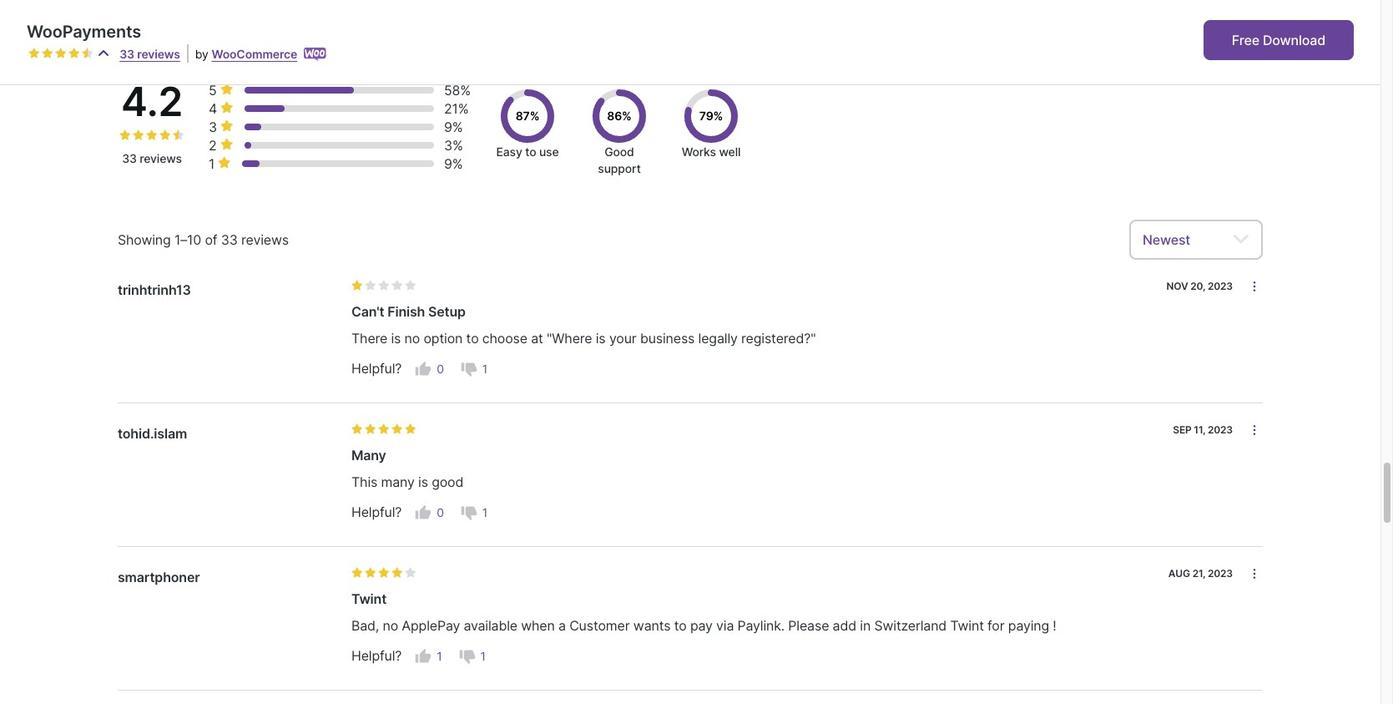 Task type: vqa. For each thing, say whether or not it's contained in the screenshot.


Task type: locate. For each thing, give the bounding box(es) containing it.
vote down image for option
[[461, 361, 478, 377]]

0
[[437, 362, 444, 376], [437, 505, 444, 520]]

1 rate product 1 star image from the top
[[352, 280, 363, 291]]

rate product 4 stars image up applepay
[[392, 567, 403, 579]]

download
[[1264, 32, 1326, 48]]

2 horizontal spatial rate product 1 star image
[[352, 567, 363, 579]]

rate product 1 star image up can't
[[352, 280, 363, 291]]

0 horizontal spatial rate product 1 star image
[[28, 48, 40, 59]]

58%
[[444, 82, 471, 98]]

vote up image for no
[[415, 361, 432, 377]]

0 vertical spatial vote down image
[[461, 361, 478, 377]]

rate product 4 stars image for twint
[[392, 567, 403, 579]]

rate product 5 stars image for 4.2
[[173, 130, 185, 141]]

1 open options menu image from the top
[[1248, 280, 1262, 293]]

rate product 3 stars image up bad,
[[378, 567, 390, 579]]

helpful? down bad,
[[352, 647, 402, 664]]

vote up image down this many is good
[[415, 504, 432, 521]]

1 9% from the top
[[444, 118, 463, 135]]

2 vertical spatial vote down image
[[459, 648, 476, 665]]

open options menu image for bad, no applepay available when a customer wants to pay via paylink.  please add in switzerland twint for paying !
[[1248, 567, 1262, 580]]

0 for good
[[437, 505, 444, 520]]

customer up '33 reviews' link
[[118, 1, 227, 33]]

1 vertical spatial 2023
[[1208, 423, 1233, 436]]

rate product 2 stars image up bad,
[[365, 567, 377, 579]]

angle down image
[[1233, 229, 1250, 249]]

3
[[209, 118, 217, 135]]

rate product 4 stars image for 4.2
[[160, 130, 171, 141]]

2 rate product 4 stars image from the top
[[392, 567, 403, 579]]

0 down good
[[437, 505, 444, 520]]

no
[[405, 330, 420, 346], [383, 617, 398, 634]]

1 horizontal spatial rate product 3 stars image
[[378, 280, 390, 291]]

0 horizontal spatial no
[[383, 617, 398, 634]]

1 vertical spatial rate product 4 stars image
[[392, 567, 403, 579]]

5 stars, 58% of reviews element
[[209, 81, 237, 99]]

choose
[[483, 330, 528, 346]]

2023
[[1208, 280, 1233, 292], [1208, 423, 1233, 436], [1208, 567, 1233, 580]]

2023 for please
[[1208, 567, 1233, 580]]

0 vertical spatial to
[[525, 145, 536, 159]]

to left use
[[525, 145, 536, 159]]

1 star, 9% of reviews element
[[209, 154, 235, 173]]

helpful?
[[352, 360, 402, 377], [352, 504, 402, 520], [352, 647, 402, 664]]

0 horizontal spatial rate product 2 stars image
[[42, 48, 53, 59]]

1 vertical spatial twint
[[951, 617, 984, 634]]

vote up image
[[415, 361, 432, 377], [415, 504, 432, 521]]

4.2
[[121, 77, 183, 126]]

1 0 from the top
[[437, 362, 444, 376]]

rate product 4 stars image down 4.2
[[160, 130, 171, 141]]

9%
[[444, 118, 463, 135], [444, 155, 463, 172]]

rate product 2 stars image left rate product 5 stars image
[[42, 48, 53, 59]]

0 vertical spatial 9%
[[444, 118, 463, 135]]

0 vertical spatial rate product 1 star image
[[352, 280, 363, 291]]

1 vertical spatial rate product 2 stars image
[[365, 567, 377, 579]]

open options menu image
[[1248, 280, 1262, 293], [1248, 567, 1262, 580]]

a
[[559, 617, 566, 634]]

3 2023 from the top
[[1208, 567, 1233, 580]]

customer right a
[[570, 617, 630, 634]]

33 reviews
[[120, 47, 180, 61], [122, 151, 182, 166]]

1 vertical spatial rate product 3 stars image
[[378, 280, 390, 291]]

0 vertical spatial 33 reviews
[[120, 47, 180, 61]]

rate product 5 stars image
[[82, 48, 94, 59]]

1 horizontal spatial rate product 1 star image
[[119, 130, 131, 141]]

rate product 5 stars image
[[173, 130, 185, 141], [405, 280, 417, 291], [405, 423, 417, 435], [405, 567, 417, 579]]

newest
[[1143, 231, 1191, 248]]

rate product 1 star image for many
[[352, 423, 363, 435]]

2 helpful? from the top
[[352, 504, 402, 520]]

4 stars, 21% of reviews element
[[209, 99, 237, 118]]

rate product 4 stars image left rate product 5 stars image
[[68, 48, 80, 59]]

9% down 3%
[[444, 155, 463, 172]]

twint up bad,
[[352, 591, 387, 607]]

helpful? down this
[[352, 504, 402, 520]]

rate product 2 stars image for tohid.islam
[[365, 423, 377, 435]]

open options menu image right 'aug 21, 2023'
[[1248, 567, 1262, 580]]

reviews
[[234, 1, 320, 33], [137, 47, 180, 61], [140, 151, 182, 166], [241, 231, 289, 248]]

rate product 3 stars image for 4.2
[[146, 130, 158, 141]]

trinhtrinh13
[[118, 281, 191, 298]]

twint
[[352, 591, 387, 607], [951, 617, 984, 634]]

2 horizontal spatial rate product 2 stars image
[[365, 423, 377, 435]]

21%
[[444, 100, 469, 117]]

this
[[352, 473, 378, 490]]

Newest field
[[1130, 219, 1264, 259]]

20,
[[1191, 280, 1206, 292]]

33 right of
[[221, 231, 238, 248]]

tohid.islam
[[118, 425, 187, 442]]

2
[[209, 137, 217, 153]]

rate product 2 stars image
[[365, 280, 377, 291], [365, 567, 377, 579]]

0 down option
[[437, 362, 444, 376]]

33 reviews up 4.2
[[120, 47, 180, 61]]

rate product 4 stars image up many
[[392, 423, 403, 435]]

rate product 1 star image
[[352, 280, 363, 291], [352, 423, 363, 435]]

2 vertical spatial rate product 4 stars image
[[392, 423, 403, 435]]

2023 for registered?"
[[1208, 280, 1233, 292]]

to left pay
[[674, 617, 687, 634]]

registered?"
[[742, 330, 816, 346]]

aug
[[1169, 567, 1191, 580]]

well
[[719, 145, 741, 159]]

0 vertical spatial rate product 4 stars image
[[68, 48, 80, 59]]

open options menu image down angle down image
[[1248, 280, 1262, 293]]

2023 right 20,
[[1208, 280, 1233, 292]]

rate product 1 star image
[[28, 48, 40, 59], [119, 130, 131, 141], [352, 567, 363, 579]]

0 vertical spatial vote up image
[[415, 361, 432, 377]]

add
[[833, 617, 857, 634]]

rate product 4 stars image
[[392, 280, 403, 291], [392, 567, 403, 579]]

rate product 2 stars image up many
[[365, 423, 377, 435]]

0 vertical spatial helpful?
[[352, 360, 402, 377]]

vote down image
[[461, 361, 478, 377], [461, 504, 478, 521], [459, 648, 476, 665]]

rate product 3 stars image for smartphoner
[[378, 567, 390, 579]]

33 right rate product 5 stars image
[[120, 47, 135, 61]]

rate product 1 star image for smartphoner
[[352, 567, 363, 579]]

2 open options menu image from the top
[[1248, 567, 1262, 580]]

1 vertical spatial 0
[[437, 505, 444, 520]]

2 vertical spatial 33
[[221, 231, 238, 248]]

0 vertical spatial 33
[[120, 47, 135, 61]]

9% up 3%
[[444, 118, 463, 135]]

1 vertical spatial rate product 1 star image
[[352, 423, 363, 435]]

rate product 3 stars image for tohid.islam
[[378, 423, 390, 435]]

for
[[988, 617, 1005, 634]]

1 vertical spatial rate product 1 star image
[[119, 130, 131, 141]]

1
[[209, 155, 215, 172], [483, 362, 488, 376], [483, 505, 488, 520], [437, 649, 442, 663], [481, 649, 486, 663]]

2 0 from the top
[[437, 505, 444, 520]]

customer
[[118, 1, 227, 33], [570, 617, 630, 634]]

0 vertical spatial rate product 2 stars image
[[365, 280, 377, 291]]

rate product 3 stars image down 4.2
[[146, 130, 158, 141]]

0 horizontal spatial customer
[[118, 1, 227, 33]]

rate product 1 star image up bad,
[[352, 567, 363, 579]]

rate product 1 star image left rate product 5 stars image
[[28, 48, 40, 59]]

rate product 5 stars image up applepay
[[405, 567, 417, 579]]

1 horizontal spatial no
[[405, 330, 420, 346]]

1 for can't finish setup
[[483, 362, 488, 376]]

2 horizontal spatial to
[[674, 617, 687, 634]]

33
[[120, 47, 135, 61], [122, 151, 137, 166], [221, 231, 238, 248]]

0 vertical spatial no
[[405, 330, 420, 346]]

3 helpful? from the top
[[352, 647, 402, 664]]

rate product 1 star image up many
[[352, 423, 363, 435]]

rate product 5 stars image for smartphoner
[[405, 567, 417, 579]]

no right bad,
[[383, 617, 398, 634]]

2 vertical spatial rate product 3 stars image
[[378, 567, 390, 579]]

1 vertical spatial 33
[[122, 151, 137, 166]]

2 vote up image from the top
[[415, 504, 432, 521]]

1 horizontal spatial rate product 4 stars image
[[160, 130, 171, 141]]

setup
[[428, 303, 466, 320]]

open options menu image
[[1248, 423, 1262, 437]]

0 vertical spatial rate product 4 stars image
[[392, 280, 403, 291]]

is right 'there' at the left of the page
[[391, 330, 401, 346]]

1 horizontal spatial twint
[[951, 617, 984, 634]]

0 horizontal spatial to
[[466, 330, 479, 346]]

easy to use
[[497, 145, 559, 159]]

rate product 4 stars image up "finish"
[[392, 280, 403, 291]]

many
[[381, 473, 415, 490]]

vote up image down option
[[415, 361, 432, 377]]

1 vertical spatial no
[[383, 617, 398, 634]]

is left your
[[596, 330, 606, 346]]

1 vertical spatial helpful?
[[352, 504, 402, 520]]

vote down image down available
[[459, 648, 476, 665]]

via
[[717, 617, 734, 634]]

showing
[[118, 231, 171, 248]]

to
[[525, 145, 536, 159], [466, 330, 479, 346], [674, 617, 687, 634]]

0 horizontal spatial rate product 4 stars image
[[68, 48, 80, 59]]

woocommerce
[[212, 47, 297, 61]]

4
[[209, 100, 217, 117]]

to right option
[[466, 330, 479, 346]]

2 rate product 1 star image from the top
[[352, 423, 363, 435]]

2 vertical spatial helpful?
[[352, 647, 402, 664]]

of
[[205, 231, 217, 248]]

showing 1–10 of 33 reviews
[[118, 231, 289, 248]]

0 horizontal spatial twint
[[352, 591, 387, 607]]

2 rate product 2 stars image from the top
[[365, 567, 377, 579]]

!
[[1053, 617, 1057, 634]]

1 vertical spatial to
[[466, 330, 479, 346]]

0 vertical spatial 0
[[437, 362, 444, 376]]

rate product 1 star image for can't finish setup
[[352, 280, 363, 291]]

smartphoner
[[118, 569, 200, 585]]

free download link
[[1204, 20, 1355, 60]]

1 for many
[[483, 505, 488, 520]]

sep 11, 2023
[[1174, 423, 1233, 436]]

2 vertical spatial to
[[674, 617, 687, 634]]

0 horizontal spatial rate product 3 stars image
[[55, 48, 67, 59]]

1 horizontal spatial rate product 2 stars image
[[133, 130, 144, 141]]

1 rate product 2 stars image from the top
[[365, 280, 377, 291]]

0 vertical spatial rate product 3 stars image
[[55, 48, 67, 59]]

1 vertical spatial 33 reviews
[[122, 151, 182, 166]]

2 vertical spatial rate product 2 stars image
[[365, 423, 377, 435]]

1 horizontal spatial to
[[525, 145, 536, 159]]

sep
[[1174, 423, 1192, 436]]

nov 20, 2023
[[1167, 280, 1233, 292]]

option
[[424, 330, 463, 346]]

1 vertical spatial rate product 2 stars image
[[133, 130, 144, 141]]

1 vertical spatial rate product 3 stars image
[[378, 423, 390, 435]]

1 vertical spatial open options menu image
[[1248, 567, 1262, 580]]

rate product 4 stars image for can't finish setup
[[392, 280, 403, 291]]

rate product 5 stars image up this many is good
[[405, 423, 417, 435]]

0 vertical spatial rate product 3 stars image
[[146, 130, 158, 141]]

rate product 5 stars image left "3" at top left
[[173, 130, 185, 141]]

reviews left "2"
[[140, 151, 182, 166]]

rate product 3 stars image up many
[[378, 423, 390, 435]]

use
[[539, 145, 559, 159]]

rate product 3 stars image up can't
[[378, 280, 390, 291]]

1 vertical spatial 9%
[[444, 155, 463, 172]]

rate product 1 star image down 4.2
[[119, 130, 131, 141]]

by woocommerce
[[195, 47, 297, 61]]

1 horizontal spatial customer
[[570, 617, 630, 634]]

1 vertical spatial vote down image
[[461, 504, 478, 521]]

0 vertical spatial 2023
[[1208, 280, 1233, 292]]

vote down image down good
[[461, 504, 478, 521]]

rate product 3 stars image
[[146, 130, 158, 141], [378, 423, 390, 435], [378, 567, 390, 579]]

is
[[391, 330, 401, 346], [596, 330, 606, 346], [418, 473, 428, 490]]

support
[[598, 161, 641, 176]]

rate product 5 stars image up can't finish setup
[[405, 280, 417, 291]]

rate product 3 stars image
[[55, 48, 67, 59], [378, 280, 390, 291]]

0 vertical spatial open options menu image
[[1248, 280, 1262, 293]]

2 vertical spatial rate product 1 star image
[[352, 567, 363, 579]]

33 reviews down 4.2
[[122, 151, 182, 166]]

2023 right 21,
[[1208, 567, 1233, 580]]

1 vertical spatial rate product 4 stars image
[[160, 130, 171, 141]]

2 horizontal spatial rate product 4 stars image
[[392, 423, 403, 435]]

business
[[640, 330, 695, 346]]

there
[[352, 330, 388, 346]]

is left good
[[418, 473, 428, 490]]

2 9% from the top
[[444, 155, 463, 172]]

1 rate product 4 stars image from the top
[[392, 280, 403, 291]]

1 vertical spatial vote up image
[[415, 504, 432, 521]]

helpful? down 'there' at the left of the page
[[352, 360, 402, 377]]

33 down 4.2
[[122, 151, 137, 166]]

rate product 5 stars image for tohid.islam
[[405, 423, 417, 435]]

1 helpful? from the top
[[352, 360, 402, 377]]

1 vertical spatial customer
[[570, 617, 630, 634]]

1 vote up image from the top
[[415, 361, 432, 377]]

paylink.
[[738, 617, 785, 634]]

rate product 2 stars image down 4.2
[[133, 130, 144, 141]]

rate product 1 star image for 4.2
[[119, 130, 131, 141]]

rate product 2 stars image up can't
[[365, 280, 377, 291]]

can't
[[352, 303, 385, 320]]

rate product 2 stars image
[[42, 48, 53, 59], [133, 130, 144, 141], [365, 423, 377, 435]]

no down can't finish setup
[[405, 330, 420, 346]]

legally
[[699, 330, 738, 346]]

1 2023 from the top
[[1208, 280, 1233, 292]]

bad,
[[352, 617, 379, 634]]

2 vertical spatial 2023
[[1208, 567, 1233, 580]]

rate product 5 stars image for trinhtrinh13
[[405, 280, 417, 291]]

twint left "for"
[[951, 617, 984, 634]]

rate product 4 stars image
[[68, 48, 80, 59], [160, 130, 171, 141], [392, 423, 403, 435]]

rate product 4 stars image for tohid.islam
[[392, 423, 403, 435]]

2023 right 11,
[[1208, 423, 1233, 436]]

vote down image down option
[[461, 361, 478, 377]]

1 inside 'element'
[[209, 155, 215, 172]]

rate product 3 stars image left rate product 5 stars image
[[55, 48, 67, 59]]



Task type: describe. For each thing, give the bounding box(es) containing it.
good
[[605, 145, 634, 159]]

1 horizontal spatial is
[[418, 473, 428, 490]]

2 stars, 3% of reviews element
[[209, 136, 237, 154]]

switzerland
[[875, 617, 947, 634]]

11,
[[1195, 423, 1206, 436]]

rate product 2 stars image for can't finish setup
[[365, 280, 377, 291]]

0 for option
[[437, 362, 444, 376]]

vote up image
[[415, 648, 432, 665]]

works
[[682, 145, 716, 159]]

wants
[[634, 617, 671, 634]]

works well
[[682, 145, 741, 159]]

0 vertical spatial rate product 1 star image
[[28, 48, 40, 59]]

rate product 3 stars image for top rate product 2 stars image
[[55, 48, 67, 59]]

5
[[209, 82, 217, 98]]

free download
[[1232, 32, 1326, 48]]

3 stars, 9% of reviews element
[[209, 118, 237, 136]]

9% for 1
[[444, 155, 463, 172]]

reviews left by
[[137, 47, 180, 61]]

21,
[[1193, 567, 1206, 580]]

"where
[[547, 330, 592, 346]]

helpful? for there
[[352, 360, 402, 377]]

developed by woocommerce image
[[304, 48, 327, 61]]

rate product 3 stars image for can't finish setup's rate product 2 stars icon
[[378, 280, 390, 291]]

3%
[[444, 137, 463, 153]]

applepay
[[402, 617, 460, 634]]

customer reviews
[[118, 1, 320, 33]]

reviews up woocommerce
[[234, 1, 320, 33]]

0 vertical spatial rate product 2 stars image
[[42, 48, 53, 59]]

good
[[432, 473, 464, 490]]

at
[[531, 330, 543, 346]]

0 vertical spatial twint
[[352, 591, 387, 607]]

helpful? for this
[[352, 504, 402, 520]]

when
[[521, 617, 555, 634]]

can't finish setup
[[352, 303, 466, 320]]

helpful? for bad,
[[352, 647, 402, 664]]

many
[[352, 447, 386, 463]]

there is no option to choose at "where is your business legally registered?"
[[352, 330, 816, 346]]

rate product 2 stars image for twint
[[365, 567, 377, 579]]

reviews right of
[[241, 231, 289, 248]]

woopayments
[[27, 22, 141, 42]]

bad, no applepay available when a customer wants to pay via paylink.  please add in switzerland twint for paying !
[[352, 617, 1057, 634]]

rate product 2 stars image for 4.2
[[133, 130, 144, 141]]

vote up image for is
[[415, 504, 432, 521]]

your
[[610, 330, 637, 346]]

aug 21, 2023
[[1169, 567, 1233, 580]]

vote down image for good
[[461, 504, 478, 521]]

1–10
[[174, 231, 201, 248]]

available
[[464, 617, 518, 634]]

paying
[[1009, 617, 1050, 634]]

1 for twint
[[481, 649, 486, 663]]

9% for 3
[[444, 118, 463, 135]]

easy
[[497, 145, 523, 159]]

by
[[195, 47, 209, 61]]

pay
[[691, 617, 713, 634]]

vote down image for available
[[459, 648, 476, 665]]

2 2023 from the top
[[1208, 423, 1233, 436]]

free
[[1232, 32, 1260, 48]]

in
[[860, 617, 871, 634]]

finish
[[388, 303, 425, 320]]

this many is good
[[352, 473, 464, 490]]

0 vertical spatial customer
[[118, 1, 227, 33]]

nov
[[1167, 280, 1189, 292]]

good support
[[598, 145, 641, 176]]

woocommerce link
[[212, 47, 297, 61]]

0 horizontal spatial is
[[391, 330, 401, 346]]

2 horizontal spatial is
[[596, 330, 606, 346]]

33 reviews link
[[120, 47, 180, 61]]

please
[[789, 617, 830, 634]]

open options menu image for there is no option to choose at "where is your business legally registered?"
[[1248, 280, 1262, 293]]



